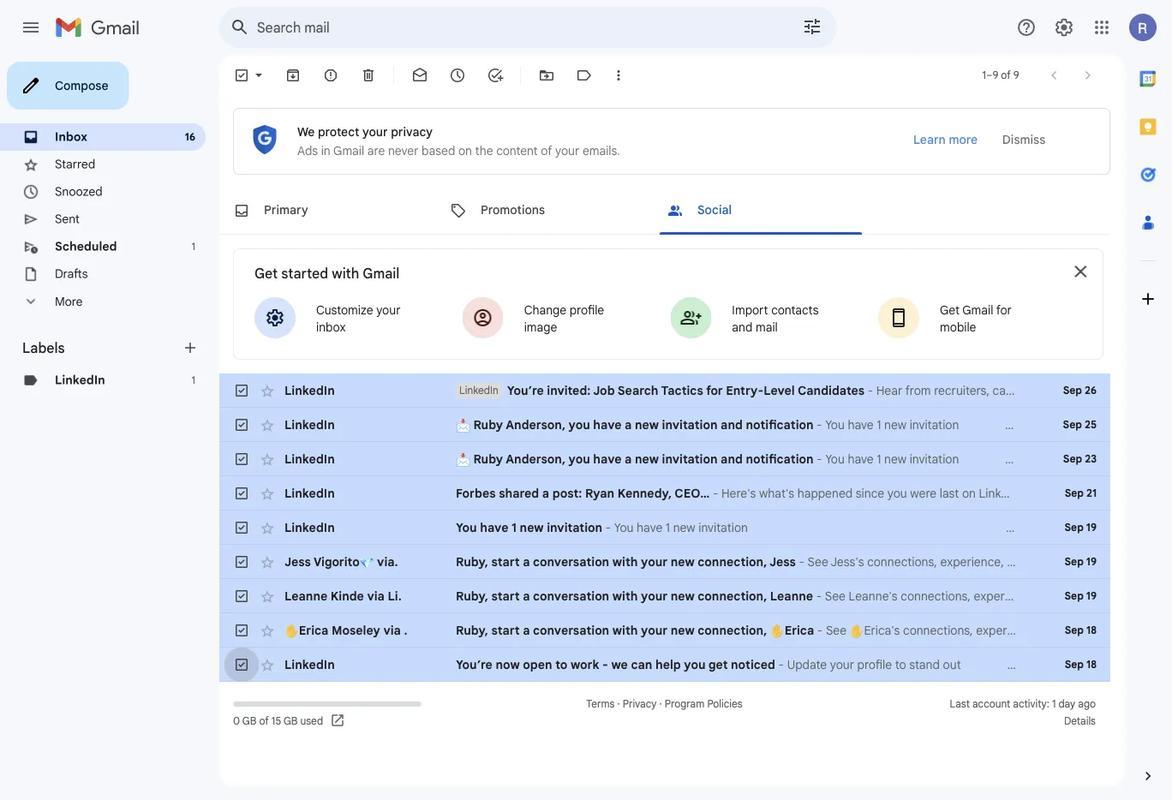 Task type: vqa. For each thing, say whether or not it's contained in the screenshot.
68th ‌ from right
yes



Task type: describe. For each thing, give the bounding box(es) containing it.
never
[[388, 144, 418, 158]]

search mail image
[[224, 12, 255, 43]]

settings image
[[1054, 17, 1074, 38]]

can
[[631, 657, 652, 672]]

1 18 from the top
[[1086, 624, 1097, 637]]

erica's
[[864, 623, 900, 638]]

53 ‌ from the left
[[1124, 657, 1124, 672]]

have down forbes
[[480, 520, 508, 535]]

privacy
[[623, 698, 657, 711]]

emails.
[[582, 144, 620, 158]]

we protect your privacy ads in gmail are never based on the content of your emails.
[[297, 124, 620, 158]]

start for ruby, start a conversation with your new connection, jess
[[491, 554, 520, 569]]

2 gb from the left
[[283, 715, 298, 728]]

gmail image
[[55, 10, 148, 45]]

work
[[571, 657, 599, 672]]

on inside we protect your privacy ads in gmail are never based on the content of your emails.
[[458, 144, 472, 158]]

you down invited:
[[569, 417, 590, 432]]

sep 25
[[1063, 419, 1097, 431]]

- you have 1 new invitation ͏ ͏ ͏ ͏ ͏ ͏ ͏ ͏ ͏ ͏ ͏ ͏ ͏ ͏ ͏ ͏ ͏ ͏ ͏ ͏ ͏ ͏ ͏ ͏ ͏ ͏ ͏ ͏ ͏ ͏ ͏ ͏ ͏ ͏ ͏ ͏ ͏ ͏ ͏ ͏ ͏ ͏ ͏ ͏ ͏ ͏ ͏ ͏ ͏ ͏ ͏ ͏ ͏ ͏ ͏ ͏ ͏ ͏ ͏ ͏ ͏ ͏ ͏ ͏ ͏ ͏ ͏ ͏ ͏ ͏ for sep 25
[[813, 417, 1172, 432]]

conversation for ruby, start a conversation with your new connection, jess
[[533, 554, 609, 569]]

we
[[611, 657, 628, 672]]

15
[[271, 715, 281, 728]]

have up ryan
[[593, 452, 622, 466]]

notification for sep 25
[[746, 417, 813, 432]]

- up the forbes shared a post: ryan kennedy, ceo… - here's what's happened since you were last on linkedin ͏ ͏ ͏ ͏ ͏ ͏ ͏ ͏ ͏ ͏ ͏ ͏ ͏ ͏ ͏ ͏ ͏ ͏ ͏ ͏ ͏ ͏ ͏ ͏ ͏ ͏ ͏ ͏ ͏ ͏ ͏ ͏ ͏ ͏ ͏ ͏ ͏ ͏ ͏ ͏ ͏ ͏ ͏ ͏ ͏ ͏ ͏ ͏ at the bottom
[[817, 452, 822, 466]]

inbox tip region
[[233, 108, 1110, 175]]

labels image
[[576, 67, 593, 84]]

19 for ruby, start a conversation with your new connection, leanne -
[[1086, 590, 1097, 603]]

17 ‌ from the left
[[1013, 657, 1013, 672]]

2 jess from the left
[[769, 554, 796, 569]]

32 ‌ from the left
[[1059, 657, 1059, 672]]

ruby, for ruby, start a conversation with your new connection, leanne
[[456, 589, 488, 604]]

sep 19 for ruby, start a conversation with your new connection, jess -
[[1065, 556, 1097, 568]]

snooze image
[[449, 67, 466, 84]]

25 ‌ from the left
[[1038, 657, 1038, 672]]

update
[[787, 657, 827, 672]]

✋ image
[[770, 624, 784, 638]]

16
[[185, 131, 195, 144]]

3 ruby, from the top
[[456, 623, 488, 638]]

erica for erica moseley via .
[[299, 623, 328, 638]]

2 row from the top
[[219, 408, 1172, 442]]

19 for ruby, start a conversation with your new connection, jess -
[[1086, 556, 1097, 568]]

1 vertical spatial on
[[962, 486, 976, 501]]

forbes shared a post: ryan kennedy, ceo… - here's what's happened since you were last on linkedin ͏ ͏ ͏ ͏ ͏ ͏ ͏ ͏ ͏ ͏ ͏ ͏ ͏ ͏ ͏ ͏ ͏ ͏ ͏ ͏ ͏ ͏ ͏ ͏ ͏ ͏ ͏ ͏ ͏ ͏ ͏ ͏ ͏ ͏ ͏ ͏ ͏ ͏ ͏ ͏ ͏ ͏ ͏ ͏ ͏ ͏ ͏ ͏
[[456, 486, 1172, 501]]

terms link
[[586, 698, 615, 711]]

📩 image
[[456, 418, 470, 433]]

scheduled link
[[55, 239, 117, 254]]

happened
[[797, 486, 853, 501]]

56 ‌ from the left
[[1133, 657, 1133, 672]]

candidates
[[798, 383, 865, 398]]

2 leanne from the left
[[770, 589, 813, 604]]

a for forbes shared a post: ryan kennedy, ceo… - here's what's happened since you were last on linkedin ͏ ͏ ͏ ͏ ͏ ͏ ͏ ͏ ͏ ͏ ͏ ͏ ͏ ͏ ͏ ͏ ͏ ͏ ͏ ͏ ͏ ͏ ͏ ͏ ͏ ͏ ͏ ͏ ͏ ͏ ͏ ͏ ͏ ͏ ͏ ͏ ͏ ͏ ͏ ͏ ͏ ͏ ͏ ͏ ͏ ͏ ͏ ͏
[[542, 486, 549, 501]]

erica for erica
[[784, 623, 814, 638]]

8 ‌ from the left
[[986, 657, 986, 672]]

contacts
[[771, 303, 819, 318]]

41 ‌ from the left
[[1087, 657, 1087, 672]]

36 ‌ from the left
[[1072, 657, 1072, 672]]

day
[[1058, 698, 1075, 711]]

1 9 from the left
[[992, 69, 998, 82]]

level
[[764, 383, 795, 398]]

labels heading
[[22, 339, 182, 356]]

li.
[[388, 589, 402, 604]]

since
[[856, 486, 884, 501]]

started
[[281, 265, 328, 282]]

46 ‌ from the left
[[1102, 657, 1102, 672]]

2 vertical spatial ruby
[[1146, 623, 1172, 638]]

inbox link
[[55, 129, 87, 144]]

64 ‌ from the left
[[1158, 657, 1158, 672]]

38 ‌ from the left
[[1078, 657, 1078, 672]]

you up happened
[[825, 452, 845, 466]]

a for ruby, start a conversation with your new connection, jess -
[[523, 554, 530, 569]]

vigorito
[[314, 554, 360, 569]]

- you have 1 new invitation ͏ ͏ ͏ ͏ ͏ ͏ ͏ ͏ ͏ ͏ ͏ ͏ ͏ ͏ ͏ ͏ ͏ ͏ ͏ ͏ ͏ ͏ ͏ ͏ ͏ ͏ ͏ ͏ ͏ ͏ ͏ ͏ ͏ ͏ ͏ ͏ ͏ ͏ ͏ ͏ ͏ ͏ ͏ ͏ ͏ ͏ ͏ ͏ ͏ ͏ ͏ ͏ ͏ ͏ ͏ ͏ ͏ ͏ ͏ ͏ ͏ ͏ ͏ ͏ ͏ ͏ ͏ ͏ ͏ ͏ for sep 23
[[813, 452, 1172, 466]]

profile inside change profile image
[[569, 303, 604, 318]]

what's
[[759, 486, 794, 501]]

connection, for jess
[[698, 554, 767, 569]]

51 ‌ from the left
[[1118, 657, 1118, 672]]

5 row from the top
[[219, 511, 1110, 545]]

protect
[[318, 124, 359, 139]]

23
[[1085, 453, 1097, 466]]

3 row from the top
[[219, 442, 1172, 476]]

49 ‌ from the left
[[1111, 657, 1111, 672]]

your inside customize your inbox
[[376, 303, 401, 318]]

learn
[[913, 132, 946, 147]]

9 ‌ from the left
[[989, 657, 989, 672]]

get started with gmail
[[254, 265, 400, 282]]

kinde
[[331, 589, 364, 604]]

ruby anderson, you have a new invitation and notification for sep 25
[[470, 417, 813, 432]]

notification for sep 23
[[746, 452, 813, 466]]

privacy
[[391, 124, 433, 139]]

67 ‌ from the left
[[1167, 657, 1167, 672]]

more inside button
[[949, 132, 978, 147]]

- see
[[814, 623, 850, 638]]

you down forbes
[[456, 520, 477, 535]]

connection, for leanne
[[698, 589, 767, 604]]

13 ‌ from the left
[[1001, 657, 1001, 672]]

27 ‌ from the left
[[1044, 657, 1044, 672]]

45 ‌ from the left
[[1099, 657, 1099, 672]]

follow link to manage storage image
[[330, 713, 347, 730]]

open
[[523, 657, 552, 672]]

- left we
[[602, 657, 608, 672]]

have up since
[[848, 452, 874, 466]]

3 start from the top
[[491, 623, 520, 638]]

66 ‌ from the left
[[1164, 657, 1164, 672]]

29 ‌ from the left
[[1050, 657, 1050, 672]]

0
[[233, 715, 240, 728]]

sep 23
[[1063, 453, 1097, 466]]

social
[[697, 203, 732, 218]]

–
[[986, 69, 992, 82]]

26
[[1085, 384, 1097, 397]]

linkedin you're invited: job search tactics for entry-level candidates -
[[459, 383, 876, 398]]

main menu image
[[21, 17, 41, 38]]

4 row from the top
[[219, 476, 1172, 511]]

52 ‌ from the left
[[1121, 657, 1121, 672]]

now
[[496, 657, 520, 672]]

ruby, start a conversation with your new connection,
[[456, 623, 770, 638]]

ruby, start a conversation with your new connection, leanne -
[[456, 589, 825, 604]]

erica's connections, experience, and more linkedin ruby
[[864, 623, 1172, 638]]

report spam image
[[322, 67, 339, 84]]

with for ruby, start a conversation with your new connection,
[[612, 623, 638, 638]]

1 ✋ image from the left
[[284, 624, 299, 638]]

21
[[1086, 487, 1097, 500]]

sep 21
[[1065, 487, 1097, 500]]

policies
[[707, 698, 742, 711]]

37 ‌ from the left
[[1075, 657, 1075, 672]]

39 ‌ from the left
[[1081, 657, 1081, 672]]

starred
[[55, 157, 95, 172]]

stand
[[909, 657, 940, 672]]

26 ‌ from the left
[[1041, 657, 1041, 672]]

have down kennedy,
[[637, 520, 662, 535]]

33 ‌ from the left
[[1062, 657, 1062, 672]]

terms
[[586, 698, 615, 711]]

9 row from the top
[[219, 648, 1172, 682]]

more image
[[610, 67, 627, 84]]

row containing leanne kinde via li.
[[219, 579, 1110, 613]]

0 horizontal spatial of
[[259, 715, 269, 728]]

3 connection, from the top
[[698, 623, 767, 638]]

40 ‌ from the left
[[1084, 657, 1084, 672]]

are
[[367, 144, 385, 158]]

connections,
[[903, 623, 973, 638]]

compose button
[[7, 62, 129, 110]]

erica moseley via .
[[299, 623, 407, 638]]

starred link
[[55, 157, 95, 172]]

ruby, start a conversation with your new connection, jess -
[[456, 554, 808, 569]]

image
[[524, 320, 557, 335]]

customize
[[316, 303, 373, 318]]

change
[[524, 303, 566, 318]]

via for kinde
[[367, 589, 385, 604]]

0 horizontal spatial for
[[706, 383, 723, 398]]

1 gb from the left
[[242, 715, 256, 728]]

compose
[[55, 78, 108, 93]]

44 ‌ from the left
[[1096, 657, 1096, 672]]

gmail inside get gmail for mobile
[[962, 303, 993, 318]]

start for ruby, start a conversation with your new connection, leanne
[[491, 589, 520, 604]]

you up post: on the left bottom of the page
[[569, 452, 590, 466]]

change profile image
[[524, 303, 604, 335]]

used
[[300, 715, 323, 728]]

your down ruby, start a conversation with your new connection, jess -
[[641, 589, 668, 604]]

14 ‌ from the left
[[1004, 657, 1004, 672]]

more
[[55, 294, 83, 309]]

your left emails.
[[555, 144, 579, 158]]

mark as read image
[[411, 67, 428, 84]]

1 horizontal spatial tab list
[[1124, 55, 1172, 739]]

delete image
[[360, 67, 377, 84]]

ads
[[297, 144, 318, 158]]

55 ‌ from the left
[[1130, 657, 1130, 672]]

anderson, for sep 23
[[506, 452, 565, 466]]

0 gb of 15 gb used
[[233, 715, 323, 728]]

48 ‌ from the left
[[1108, 657, 1108, 672]]

jess vigorito
[[284, 554, 360, 569]]

activity:
[[1013, 698, 1049, 711]]

a for ruby, start a conversation with your new connection, leanne -
[[523, 589, 530, 604]]

1 row from the top
[[219, 374, 1110, 408]]

help
[[655, 657, 681, 672]]

see
[[826, 623, 847, 638]]

support image
[[1016, 17, 1037, 38]]

24 ‌ from the left
[[1035, 657, 1035, 672]]

10 ‌ from the left
[[992, 657, 992, 672]]

- right candidates
[[868, 383, 873, 398]]

primary
[[264, 203, 308, 218]]

promotions
[[481, 203, 545, 218]]

footer containing terms
[[219, 696, 1110, 730]]



Task type: locate. For each thing, give the bounding box(es) containing it.
16 ‌ from the left
[[1010, 657, 1010, 672]]

row
[[219, 374, 1110, 408], [219, 408, 1172, 442], [219, 442, 1172, 476], [219, 476, 1172, 511], [219, 511, 1110, 545], [219, 545, 1110, 579], [219, 579, 1110, 613], [219, 613, 1172, 648], [219, 648, 1172, 682]]

2 connection, from the top
[[698, 589, 767, 604]]

3 19 from the top
[[1086, 590, 1097, 603]]

linkedin link
[[55, 373, 105, 388]]

7 ‌ from the left
[[982, 657, 982, 672]]

via
[[367, 589, 385, 604], [383, 623, 401, 638]]

of right content
[[541, 144, 552, 158]]

0 horizontal spatial profile
[[569, 303, 604, 318]]

anderson, down invited:
[[506, 417, 565, 432]]

you're left invited:
[[507, 383, 544, 398]]

✋ image down the leanne kinde via li.
[[284, 624, 299, 638]]

0 vertical spatial anderson,
[[506, 417, 565, 432]]

notification down level
[[746, 417, 813, 432]]

search
[[617, 383, 658, 398]]

61 ‌ from the left
[[1148, 657, 1148, 672]]

forbes
[[456, 486, 496, 501]]

0 horizontal spatial on
[[458, 144, 472, 158]]

- down candidates
[[817, 417, 822, 432]]

1 anderson, from the top
[[506, 417, 565, 432]]

58 ‌ from the left
[[1139, 657, 1139, 672]]

ruby, down forbes
[[456, 554, 488, 569]]

jess down you have 1 new invitation - you have 1 new invitation ͏ ͏ ͏ ͏ ͏ ͏ ͏ ͏ ͏ ͏ ͏ ͏ ͏ ͏ ͏ ͏ ͏ ͏ ͏ ͏ ͏ ͏ ͏ ͏ ͏ ͏ ͏ ͏ ͏ ͏ ͏ ͏ ͏ ͏ ͏ ͏ ͏ ͏ ͏ ͏ ͏ ͏ ͏ ͏ ͏ ͏ ͏ ͏ ͏ ͏ ͏ ͏ ͏ ͏ ͏ ͏ ͏ ͏ ͏ ͏ ͏ ͏ ͏ ͏ ͏ ͏ ͏ ͏ ͏ ͏ ͏ ͏ ͏ ͏ ͏ ͏ ͏ ͏ ͏ ͏ ͏ ͏ ͏ ͏ ͏ ͏ ͏ ͏
[[769, 554, 796, 569]]

add to tasks image
[[487, 67, 504, 84]]

30 ‌ from the left
[[1053, 657, 1053, 672]]

with up ruby, start a conversation with your new connection, leanne -
[[612, 554, 638, 569]]

terms · privacy · program policies
[[586, 698, 742, 711]]

out
[[943, 657, 961, 672]]

1 leanne from the left
[[284, 589, 328, 604]]

͏
[[959, 417, 962, 432], [962, 417, 965, 432], [965, 417, 968, 432], [968, 417, 971, 432], [971, 417, 974, 432], [974, 417, 977, 432], [977, 417, 980, 432], [980, 417, 984, 432], [984, 417, 987, 432], [987, 417, 990, 432], [990, 417, 993, 432], [993, 417, 996, 432], [996, 417, 999, 432], [999, 417, 1002, 432], [1002, 417, 1005, 432], [1005, 417, 1008, 432], [1008, 417, 1011, 432], [1011, 417, 1014, 432], [1014, 417, 1017, 432], [1017, 417, 1020, 432], [1020, 417, 1023, 432], [1023, 417, 1027, 432], [1027, 417, 1030, 432], [1030, 417, 1033, 432], [1033, 417, 1036, 432], [1036, 417, 1039, 432], [1039, 417, 1042, 432], [1042, 417, 1045, 432], [1045, 417, 1048, 432], [1048, 417, 1051, 432], [1051, 417, 1054, 432], [1054, 417, 1057, 432], [1057, 417, 1060, 432], [1060, 417, 1063, 432], [1063, 417, 1066, 432], [1066, 417, 1069, 432], [1069, 417, 1073, 432], [1073, 417, 1076, 432], [1076, 417, 1079, 432], [1079, 417, 1082, 432], [1082, 417, 1085, 432], [1085, 417, 1088, 432], [1088, 417, 1091, 432], [1091, 417, 1094, 432], [1094, 417, 1097, 432], [1097, 417, 1100, 432], [1100, 417, 1103, 432], [1103, 417, 1106, 432], [1106, 417, 1109, 432], [1109, 417, 1112, 432], [1112, 417, 1116, 432], [1116, 417, 1119, 432], [1119, 417, 1122, 432], [1122, 417, 1125, 432], [1125, 417, 1128, 432], [1128, 417, 1131, 432], [1131, 417, 1134, 432], [1134, 417, 1137, 432], [1137, 417, 1140, 432], [1140, 417, 1143, 432], [1143, 417, 1146, 432], [1146, 417, 1149, 432], [1149, 417, 1152, 432], [1152, 417, 1155, 432], [1155, 417, 1159, 432], [1159, 417, 1162, 432], [1162, 417, 1165, 432], [1165, 417, 1168, 432], [1168, 417, 1171, 432], [1171, 417, 1172, 432], [959, 452, 962, 466], [962, 452, 965, 466], [965, 452, 968, 466], [968, 452, 971, 466], [971, 452, 974, 466], [974, 452, 977, 466], [977, 452, 980, 466], [980, 452, 984, 466], [984, 452, 987, 466], [987, 452, 990, 466], [990, 452, 993, 466], [993, 452, 996, 466], [996, 452, 999, 466], [999, 452, 1002, 466], [1002, 452, 1005, 466], [1005, 452, 1008, 466], [1008, 452, 1011, 466], [1011, 452, 1014, 466], [1014, 452, 1017, 466], [1017, 452, 1020, 466], [1020, 452, 1023, 466], [1023, 452, 1027, 466], [1027, 452, 1030, 466], [1030, 452, 1033, 466], [1033, 452, 1036, 466], [1036, 452, 1039, 466], [1039, 452, 1042, 466], [1042, 452, 1045, 466], [1045, 452, 1048, 466], [1048, 452, 1051, 466], [1051, 452, 1054, 466], [1054, 452, 1057, 466], [1057, 452, 1060, 466], [1060, 452, 1063, 466], [1063, 452, 1066, 466], [1066, 452, 1069, 466], [1069, 452, 1073, 466], [1073, 452, 1076, 466], [1076, 452, 1079, 466], [1079, 452, 1082, 466], [1082, 452, 1085, 466], [1085, 452, 1088, 466], [1088, 452, 1091, 466], [1091, 452, 1094, 466], [1094, 452, 1097, 466], [1097, 452, 1100, 466], [1100, 452, 1103, 466], [1103, 452, 1106, 466], [1106, 452, 1109, 466], [1109, 452, 1112, 466], [1112, 452, 1116, 466], [1116, 452, 1119, 466], [1119, 452, 1122, 466], [1122, 452, 1125, 466], [1125, 452, 1128, 466], [1128, 452, 1131, 466], [1131, 452, 1134, 466], [1134, 452, 1137, 466], [1137, 452, 1140, 466], [1140, 452, 1143, 466], [1143, 452, 1146, 466], [1146, 452, 1149, 466], [1149, 452, 1152, 466], [1152, 452, 1155, 466], [1155, 452, 1159, 466], [1159, 452, 1162, 466], [1162, 452, 1165, 466], [1165, 452, 1168, 466], [1168, 452, 1171, 466], [1171, 452, 1172, 466], [1025, 486, 1028, 501], [1028, 486, 1031, 501], [1031, 486, 1034, 501], [1034, 486, 1037, 501], [1037, 486, 1040, 501], [1040, 486, 1043, 501], [1043, 486, 1046, 501], [1046, 486, 1049, 501], [1049, 486, 1052, 501], [1052, 486, 1055, 501], [1055, 486, 1058, 501], [1058, 486, 1062, 501], [1062, 486, 1065, 501], [1065, 486, 1068, 501], [1068, 486, 1071, 501], [1071, 486, 1074, 501], [1074, 486, 1077, 501], [1077, 486, 1080, 501], [1080, 486, 1083, 501], [1083, 486, 1086, 501], [1086, 486, 1089, 501], [1089, 486, 1092, 501], [1092, 486, 1095, 501], [1095, 486, 1098, 501], [1098, 486, 1101, 501], [1101, 486, 1105, 501], [1104, 486, 1108, 501], [1108, 486, 1111, 501], [1111, 486, 1114, 501], [1114, 486, 1117, 501], [1117, 486, 1120, 501], [1120, 486, 1123, 501], [1123, 486, 1126, 501], [1126, 486, 1129, 501], [1129, 486, 1132, 501], [1132, 486, 1135, 501], [1135, 486, 1138, 501], [1138, 486, 1141, 501], [1141, 486, 1144, 501], [1144, 486, 1147, 501], [1147, 486, 1151, 501], [1151, 486, 1154, 501], [1154, 486, 1157, 501], [1157, 486, 1160, 501], [1160, 486, 1163, 501], [1163, 486, 1166, 501], [1166, 486, 1169, 501], [1169, 486, 1172, 501], [748, 520, 751, 535], [751, 520, 754, 535], [754, 520, 757, 535], [757, 520, 760, 535], [760, 520, 763, 535], [763, 520, 766, 535], [766, 520, 769, 535], [769, 520, 772, 535], [772, 520, 775, 535], [775, 520, 779, 535], [779, 520, 782, 535], [782, 520, 785, 535], [785, 520, 788, 535], [788, 520, 791, 535], [791, 520, 794, 535], [794, 520, 797, 535], [797, 520, 800, 535], [800, 520, 803, 535], [803, 520, 806, 535], [806, 520, 809, 535], [809, 520, 812, 535], [812, 520, 815, 535], [815, 520, 818, 535], [818, 520, 822, 535], [822, 520, 825, 535], [825, 520, 828, 535], [828, 520, 831, 535], [831, 520, 834, 535], [834, 520, 837, 535], [837, 520, 840, 535], [840, 520, 843, 535], [843, 520, 846, 535], [846, 520, 849, 535], [849, 520, 852, 535], [852, 520, 855, 535], [855, 520, 858, 535], [858, 520, 861, 535], [861, 520, 865, 535], [865, 520, 868, 535], [868, 520, 871, 535], [871, 520, 874, 535], [874, 520, 877, 535], [877, 520, 880, 535], [880, 520, 883, 535], [883, 520, 886, 535], [886, 520, 889, 535], [889, 520, 892, 535], [892, 520, 895, 535], [895, 520, 898, 535], [898, 520, 901, 535], [901, 520, 904, 535], [904, 520, 908, 535], [907, 520, 911, 535], [911, 520, 914, 535], [914, 520, 917, 535], [917, 520, 920, 535], [920, 520, 923, 535], [923, 520, 926, 535], [926, 520, 929, 535], [929, 520, 932, 535], [932, 520, 935, 535], [935, 520, 938, 535], [938, 520, 941, 535], [941, 520, 944, 535], [944, 520, 947, 535], [947, 520, 950, 535], [950, 520, 954, 535], [954, 520, 957, 535], [957, 520, 960, 535], [960, 520, 963, 535], [963, 520, 966, 535], [966, 520, 969, 535], [969, 520, 972, 535], [972, 520, 975, 535], [975, 520, 978, 535], [978, 520, 981, 535], [981, 520, 984, 535], [984, 520, 987, 535], [987, 520, 990, 535], [990, 520, 993, 535], [993, 520, 997, 535], [997, 520, 1000, 535], [1000, 520, 1003, 535], [1003, 520, 1006, 535], [1006, 520, 1009, 535], [1009, 520, 1012, 535], [1012, 520, 1015, 535], [1015, 520, 1018, 535]]

59 ‌ from the left
[[1142, 657, 1142, 672]]

1 horizontal spatial ·
[[659, 698, 662, 711]]

ruby, right li.
[[456, 589, 488, 604]]

1 horizontal spatial you're
[[507, 383, 544, 398]]

0 horizontal spatial jess
[[284, 554, 311, 569]]

have down job
[[593, 417, 622, 432]]

sep 26
[[1063, 384, 1097, 397]]

2 ‌ from the left
[[967, 657, 967, 672]]

54 ‌ from the left
[[1127, 657, 1127, 672]]

- up - see
[[816, 589, 822, 604]]

1 vertical spatial profile
[[857, 657, 892, 672]]

drafts link
[[55, 266, 88, 281]]

1 jess from the left
[[284, 554, 311, 569]]

connection,
[[698, 554, 767, 569], [698, 589, 767, 604], [698, 623, 767, 638]]

ceo…
[[675, 486, 710, 501]]

kennedy,
[[617, 486, 672, 501]]

1 notification from the top
[[746, 417, 813, 432]]

row containing jess vigorito
[[219, 545, 1110, 579]]

last account activity: 1 day ago details
[[950, 698, 1096, 728]]

for inside get gmail for mobile
[[996, 303, 1012, 318]]

1 vertical spatial gmail
[[363, 265, 400, 282]]

2 ruby anderson, you have a new invitation and notification from the top
[[470, 452, 813, 466]]

2 vertical spatial ruby,
[[456, 623, 488, 638]]

gb right 0
[[242, 715, 256, 728]]

conversation up work
[[533, 623, 609, 638]]

0 vertical spatial conversation
[[533, 554, 609, 569]]

2 - you have 1 new invitation ͏ ͏ ͏ ͏ ͏ ͏ ͏ ͏ ͏ ͏ ͏ ͏ ͏ ͏ ͏ ͏ ͏ ͏ ͏ ͏ ͏ ͏ ͏ ͏ ͏ ͏ ͏ ͏ ͏ ͏ ͏ ͏ ͏ ͏ ͏ ͏ ͏ ͏ ͏ ͏ ͏ ͏ ͏ ͏ ͏ ͏ ͏ ͏ ͏ ͏ ͏ ͏ ͏ ͏ ͏ ͏ ͏ ͏ ͏ ͏ ͏ ͏ ͏ ͏ ͏ ͏ ͏ ͏ ͏ ͏ from the top
[[813, 452, 1172, 466]]

get left started
[[254, 265, 278, 282]]

account
[[972, 698, 1010, 711]]

47 ‌ from the left
[[1105, 657, 1105, 672]]

1 sep 18 from the top
[[1065, 624, 1097, 637]]

with up we
[[612, 623, 638, 638]]

you're
[[507, 383, 544, 398], [456, 657, 492, 672]]

· right terms link
[[617, 698, 620, 711]]

ruby for sep 23
[[473, 452, 503, 466]]

you're left "now"
[[456, 657, 492, 672]]

of left 15
[[259, 715, 269, 728]]

23 ‌ from the left
[[1032, 657, 1032, 672]]

- down the forbes shared a post: ryan kennedy, ceo… - here's what's happened since you were last on linkedin ͏ ͏ ͏ ͏ ͏ ͏ ͏ ͏ ͏ ͏ ͏ ͏ ͏ ͏ ͏ ͏ ͏ ͏ ͏ ͏ ͏ ͏ ͏ ͏ ͏ ͏ ͏ ͏ ͏ ͏ ͏ ͏ ͏ ͏ ͏ ͏ ͏ ͏ ͏ ͏ ͏ ͏ ͏ ͏ ͏ ͏ ͏ ͏ at the bottom
[[799, 554, 804, 569]]

0 horizontal spatial leanne
[[284, 589, 328, 604]]

and down import
[[732, 320, 753, 335]]

1 horizontal spatial to
[[895, 657, 906, 672]]

on right last
[[962, 486, 976, 501]]

15 ‌ from the left
[[1007, 657, 1007, 672]]

18
[[1086, 624, 1097, 637], [1086, 658, 1097, 671]]

43 ‌ from the left
[[1093, 657, 1093, 672]]

22 ‌ from the left
[[1029, 657, 1029, 672]]

0 vertical spatial gmail
[[333, 144, 364, 158]]

1 inside last account activity: 1 day ago details
[[1052, 698, 1056, 711]]

leanne
[[284, 589, 328, 604], [770, 589, 813, 604]]

0 vertical spatial ruby
[[473, 417, 503, 432]]

2 18 from the top
[[1086, 658, 1097, 671]]

program policies link
[[665, 698, 742, 711]]

2 erica from the left
[[784, 623, 814, 638]]

19
[[1086, 521, 1097, 534], [1086, 556, 1097, 568], [1086, 590, 1097, 603]]

4 ‌ from the left
[[973, 657, 973, 672]]

1 horizontal spatial for
[[996, 303, 1012, 318]]

9 up dismiss button
[[992, 69, 998, 82]]

2 anderson, from the top
[[506, 452, 565, 466]]

1 horizontal spatial erica
[[784, 623, 814, 638]]

2 vertical spatial connection,
[[698, 623, 767, 638]]

- left see
[[817, 623, 823, 638]]

21 ‌ from the left
[[1025, 657, 1025, 672]]

- left "here's"
[[713, 486, 718, 501]]

1 vertical spatial connection,
[[698, 589, 767, 604]]

0 horizontal spatial ·
[[617, 698, 620, 711]]

· right privacy
[[659, 698, 662, 711]]

0 horizontal spatial tab list
[[219, 187, 1110, 235]]

experience,
[[976, 623, 1040, 638]]

0 horizontal spatial erica
[[299, 623, 328, 638]]

2 vertical spatial gmail
[[962, 303, 993, 318]]

more right learn
[[949, 132, 978, 147]]

your right customize
[[376, 303, 401, 318]]

3 conversation from the top
[[533, 623, 609, 638]]

1 vertical spatial anderson,
[[506, 452, 565, 466]]

mail
[[756, 320, 778, 335]]

1 horizontal spatial 9
[[1013, 69, 1019, 82]]

5 ‌ from the left
[[976, 657, 976, 672]]

your up ruby, start a conversation with your new connection, leanne -
[[641, 554, 668, 569]]

and right "experience," on the right bottom
[[1043, 623, 1063, 638]]

and inside import contacts and mail
[[732, 320, 753, 335]]

ago
[[1078, 698, 1096, 711]]

1 horizontal spatial more
[[1067, 623, 1094, 638]]

tab list right 26
[[1124, 55, 1172, 739]]

6 ‌ from the left
[[979, 657, 979, 672]]

a for ruby, start a conversation with your new connection,
[[523, 623, 530, 638]]

2 vertical spatial 19
[[1086, 590, 1097, 603]]

20 ‌ from the left
[[1022, 657, 1022, 672]]

erica left moseley
[[299, 623, 328, 638]]

you down candidates
[[825, 417, 845, 432]]

notification
[[746, 417, 813, 432], [746, 452, 813, 466]]

you
[[569, 417, 590, 432], [569, 452, 590, 466], [887, 486, 907, 501], [684, 657, 706, 672]]

1
[[982, 69, 986, 82], [192, 240, 195, 253], [192, 374, 195, 387], [877, 417, 881, 432], [877, 452, 881, 466], [512, 520, 517, 535], [666, 520, 670, 535], [1052, 698, 1056, 711]]

19 ‌ from the left
[[1019, 657, 1019, 672]]

63 ‌ from the left
[[1154, 657, 1154, 672]]

a
[[625, 417, 632, 432], [625, 452, 632, 466], [542, 486, 549, 501], [523, 554, 530, 569], [523, 589, 530, 604], [523, 623, 530, 638]]

0 vertical spatial via
[[367, 589, 385, 604]]

dismiss button
[[990, 124, 1058, 155]]

0 vertical spatial connection,
[[698, 554, 767, 569]]

via for moseley
[[383, 623, 401, 638]]

your up can
[[641, 623, 668, 638]]

more button
[[0, 288, 206, 315]]

None checkbox
[[233, 67, 250, 84], [233, 485, 250, 502], [233, 588, 250, 605], [233, 622, 250, 639], [233, 67, 250, 84], [233, 485, 250, 502], [233, 588, 250, 605], [233, 622, 250, 639]]

advanced search options image
[[795, 9, 829, 44]]

via left li.
[[367, 589, 385, 604]]

anderson, for sep 25
[[506, 417, 565, 432]]

1 horizontal spatial get
[[940, 303, 960, 318]]

your down see
[[830, 657, 854, 672]]

1 vertical spatial ruby,
[[456, 589, 488, 604]]

you up ruby, start a conversation with your new connection, jess -
[[614, 520, 634, 535]]

2 19 from the top
[[1086, 556, 1097, 568]]

based
[[422, 144, 455, 158]]

0 vertical spatial 19
[[1086, 521, 1097, 534]]

8 row from the top
[[219, 613, 1172, 648]]

get up mobile
[[940, 303, 960, 318]]

- left update
[[778, 657, 784, 672]]

scheduled
[[55, 239, 117, 254]]

1 vertical spatial via
[[383, 623, 401, 638]]

0 vertical spatial start
[[491, 554, 520, 569]]

0 horizontal spatial ✋ image
[[284, 624, 299, 638]]

and down entry-
[[721, 417, 743, 432]]

0 vertical spatial 18
[[1086, 624, 1097, 637]]

erica up update
[[784, 623, 814, 638]]

11 ‌ from the left
[[995, 657, 995, 672]]

more right "experience," on the right bottom
[[1067, 623, 1094, 638]]

1 vertical spatial for
[[706, 383, 723, 398]]

your
[[362, 124, 388, 139], [555, 144, 579, 158], [376, 303, 401, 318], [641, 554, 668, 569], [641, 589, 668, 604], [641, 623, 668, 638], [830, 657, 854, 672]]

1 vertical spatial conversation
[[533, 589, 609, 604]]

inbox
[[55, 129, 87, 144]]

1 vertical spatial you're
[[456, 657, 492, 672]]

0 vertical spatial get
[[254, 265, 278, 282]]

0 vertical spatial sep 18
[[1065, 624, 1097, 637]]

📩 image
[[456, 453, 470, 467]]

of right –
[[1001, 69, 1011, 82]]

57 ‌ from the left
[[1136, 657, 1136, 672]]

1 sep 19 from the top
[[1065, 521, 1097, 534]]

1 vertical spatial 19
[[1086, 556, 1097, 568]]

anderson, up 'shared'
[[506, 452, 565, 466]]

conversation up 'ruby, start a conversation with your new connection,'
[[533, 589, 609, 604]]

ruby anderson, you have a new invitation and notification for sep 23
[[470, 452, 813, 466]]

you left "were"
[[887, 486, 907, 501]]

1 ruby, from the top
[[456, 554, 488, 569]]

sep 19 for you have 1 new invitation - you have 1 new invitation ͏ ͏ ͏ ͏ ͏ ͏ ͏ ͏ ͏ ͏ ͏ ͏ ͏ ͏ ͏ ͏ ͏ ͏ ͏ ͏ ͏ ͏ ͏ ͏ ͏ ͏ ͏ ͏ ͏ ͏ ͏ ͏ ͏ ͏ ͏ ͏ ͏ ͏ ͏ ͏ ͏ ͏ ͏ ͏ ͏ ͏ ͏ ͏ ͏ ͏ ͏ ͏ ͏ ͏ ͏ ͏ ͏ ͏ ͏ ͏ ͏ ͏ ͏ ͏ ͏ ͏ ͏ ͏ ͏ ͏ ͏ ͏ ͏ ͏ ͏ ͏ ͏ ͏ ͏ ͏ ͏ ͏ ͏ ͏ ͏ ͏ ͏ ͏
[[1065, 521, 1097, 534]]

profile right change
[[569, 303, 604, 318]]

tab list containing primary
[[219, 187, 1110, 235]]

3 sep 19 from the top
[[1065, 590, 1097, 603]]

gb
[[242, 715, 256, 728], [283, 715, 298, 728]]

60 ‌ from the left
[[1145, 657, 1145, 672]]

💎 image
[[360, 556, 374, 570]]

1 vertical spatial of
[[541, 144, 552, 158]]

gmail
[[333, 144, 364, 158], [363, 265, 400, 282], [962, 303, 993, 318]]

1 ‌ from the left
[[964, 657, 964, 672]]

mobile
[[940, 320, 976, 335]]

shared
[[499, 486, 539, 501]]

promotions tab
[[436, 187, 652, 235]]

with up customize
[[332, 265, 359, 282]]

19 for you have 1 new invitation - you have 1 new invitation ͏ ͏ ͏ ͏ ͏ ͏ ͏ ͏ ͏ ͏ ͏ ͏ ͏ ͏ ͏ ͏ ͏ ͏ ͏ ͏ ͏ ͏ ͏ ͏ ͏ ͏ ͏ ͏ ͏ ͏ ͏ ͏ ͏ ͏ ͏ ͏ ͏ ͏ ͏ ͏ ͏ ͏ ͏ ͏ ͏ ͏ ͏ ͏ ͏ ͏ ͏ ͏ ͏ ͏ ͏ ͏ ͏ ͏ ͏ ͏ ͏ ͏ ͏ ͏ ͏ ͏ ͏ ͏ ͏ ͏ ͏ ͏ ͏ ͏ ͏ ͏ ͏ ͏ ͏ ͏ ͏ ͏ ͏ ͏ ͏ ͏ ͏ ͏
[[1086, 521, 1097, 534]]

labels navigation
[[0, 55, 219, 800]]

7 row from the top
[[219, 579, 1110, 613]]

1 vertical spatial 18
[[1086, 658, 1097, 671]]

12 ‌ from the left
[[998, 657, 998, 672]]

sep 18 up ago
[[1065, 658, 1097, 671]]

sep 18 right "experience," on the right bottom
[[1065, 624, 1097, 637]]

0 vertical spatial you're
[[507, 383, 544, 398]]

row containing erica moseley via .
[[219, 613, 1172, 648]]

1 horizontal spatial profile
[[857, 657, 892, 672]]

2 vertical spatial of
[[259, 715, 269, 728]]

28 ‌ from the left
[[1047, 657, 1047, 672]]

0 horizontal spatial you're
[[456, 657, 492, 672]]

get
[[709, 657, 728, 672]]

sep 19
[[1065, 521, 1097, 534], [1065, 556, 1097, 568], [1065, 590, 1097, 603]]

more
[[949, 132, 978, 147], [1067, 623, 1094, 638]]

0 vertical spatial on
[[458, 144, 472, 158]]

ruby anderson, you have a new invitation and notification down the "search"
[[470, 417, 813, 432]]

here's
[[721, 486, 756, 501]]

1 start from the top
[[491, 554, 520, 569]]

sep
[[1063, 384, 1082, 397], [1063, 419, 1082, 431], [1063, 453, 1082, 466], [1065, 487, 1084, 500], [1065, 521, 1084, 534], [1065, 556, 1084, 568], [1065, 590, 1084, 603], [1065, 624, 1084, 637], [1065, 658, 1084, 671]]

1 vertical spatial start
[[491, 589, 520, 604]]

and up "here's"
[[721, 452, 743, 466]]

get for get started with gmail
[[254, 265, 278, 282]]

62 ‌ from the left
[[1151, 657, 1151, 672]]

9
[[992, 69, 998, 82], [1013, 69, 1019, 82]]

gmail up mobile
[[962, 303, 993, 318]]

sent
[[55, 212, 80, 227]]

50 ‌ from the left
[[1115, 657, 1115, 672]]

tactics
[[661, 383, 703, 398]]

post:
[[552, 486, 582, 501]]

linkedin inside linkedin you're invited: job search tactics for entry-level candidates -
[[459, 384, 498, 397]]

- you have 1 new invitation ͏ ͏ ͏ ͏ ͏ ͏ ͏ ͏ ͏ ͏ ͏ ͏ ͏ ͏ ͏ ͏ ͏ ͏ ͏ ͏ ͏ ͏ ͏ ͏ ͏ ͏ ͏ ͏ ͏ ͏ ͏ ͏ ͏ ͏ ͏ ͏ ͏ ͏ ͏ ͏ ͏ ͏ ͏ ͏ ͏ ͏ ͏ ͏ ͏ ͏ ͏ ͏ ͏ ͏ ͏ ͏ ͏ ͏ ͏ ͏ ͏ ͏ ͏ ͏ ͏ ͏ ͏ ͏ ͏ ͏
[[813, 417, 1172, 432], [813, 452, 1172, 466]]

2 horizontal spatial of
[[1001, 69, 1011, 82]]

0 horizontal spatial get
[[254, 265, 278, 282]]

1 horizontal spatial ✋ image
[[850, 624, 864, 638]]

3 ‌ from the left
[[970, 657, 970, 672]]

65 ‌ from the left
[[1161, 657, 1161, 672]]

0 vertical spatial more
[[949, 132, 978, 147]]

1 vertical spatial ruby
[[473, 452, 503, 466]]

-
[[868, 383, 873, 398], [817, 417, 822, 432], [817, 452, 822, 466], [713, 486, 718, 501], [605, 520, 611, 535], [799, 554, 804, 569], [816, 589, 822, 604], [817, 623, 823, 638], [602, 657, 608, 672], [778, 657, 784, 672]]

✋ image
[[284, 624, 299, 638], [850, 624, 864, 638]]

notification up 'what's'
[[746, 452, 813, 466]]

1 horizontal spatial on
[[962, 486, 976, 501]]

0 vertical spatial profile
[[569, 303, 604, 318]]

you left get
[[684, 657, 706, 672]]

gmail up customize your inbox
[[363, 265, 400, 282]]

1 vertical spatial notification
[[746, 452, 813, 466]]

get gmail for mobile
[[940, 303, 1012, 335]]

1 vertical spatial more
[[1067, 623, 1094, 638]]

linkedin
[[55, 373, 105, 388], [284, 383, 335, 398], [459, 384, 498, 397], [284, 417, 335, 432], [284, 452, 335, 466], [284, 486, 335, 501], [979, 486, 1025, 501], [284, 520, 335, 535], [1097, 623, 1143, 638], [284, 657, 335, 672]]

1 - you have 1 new invitation ͏ ͏ ͏ ͏ ͏ ͏ ͏ ͏ ͏ ͏ ͏ ͏ ͏ ͏ ͏ ͏ ͏ ͏ ͏ ͏ ͏ ͏ ͏ ͏ ͏ ͏ ͏ ͏ ͏ ͏ ͏ ͏ ͏ ͏ ͏ ͏ ͏ ͏ ͏ ͏ ͏ ͏ ͏ ͏ ͏ ͏ ͏ ͏ ͏ ͏ ͏ ͏ ͏ ͏ ͏ ͏ ͏ ͏ ͏ ͏ ͏ ͏ ͏ ͏ ͏ ͏ ͏ ͏ ͏ ͏ from the top
[[813, 417, 1172, 432]]

gmail inside we protect your privacy ads in gmail are never based on the content of your emails.
[[333, 144, 364, 158]]

get inside get gmail for mobile
[[940, 303, 960, 318]]

with for ruby, start a conversation with your new connection, leanne -
[[612, 589, 638, 604]]

tab list down inbox tip region
[[219, 187, 1110, 235]]

jess left vigorito
[[284, 554, 311, 569]]

via.
[[374, 554, 398, 569]]

2 to from the left
[[895, 657, 906, 672]]

68 ‌ from the left
[[1170, 657, 1170, 672]]

ruby, right "."
[[456, 623, 488, 638]]

tab list inside get started with gmail 'main content'
[[219, 187, 1110, 235]]

1 horizontal spatial leanne
[[770, 589, 813, 604]]

1 vertical spatial sep 19
[[1065, 556, 1097, 568]]

in
[[321, 144, 331, 158]]

of inside we protect your privacy ads in gmail are never based on the content of your emails.
[[541, 144, 552, 158]]

and
[[732, 320, 753, 335], [721, 417, 743, 432], [721, 452, 743, 466], [1043, 623, 1063, 638]]

0 vertical spatial notification
[[746, 417, 813, 432]]

privacy link
[[623, 698, 657, 711]]

42 ‌ from the left
[[1090, 657, 1090, 672]]

2 9 from the left
[[1013, 69, 1019, 82]]

erica
[[299, 623, 328, 638], [784, 623, 814, 638]]

ruby, for ruby, start a conversation with your new connection, jess
[[456, 554, 488, 569]]

None search field
[[219, 7, 836, 48]]

2 sep 18 from the top
[[1065, 658, 1097, 671]]

gb right 15
[[283, 715, 298, 728]]

2 vertical spatial conversation
[[533, 623, 609, 638]]

34 ‌ from the left
[[1065, 657, 1065, 672]]

archive image
[[284, 67, 302, 84]]

1 horizontal spatial of
[[541, 144, 552, 158]]

0 vertical spatial sep 19
[[1065, 521, 1097, 534]]

1 horizontal spatial jess
[[769, 554, 796, 569]]

primary tab
[[219, 187, 434, 235]]

✋ image right see
[[850, 624, 864, 638]]

noticed
[[731, 657, 775, 672]]

tab list
[[1124, 55, 1172, 739], [219, 187, 1110, 235]]

get
[[254, 265, 278, 282], [940, 303, 960, 318]]

content
[[496, 144, 538, 158]]

1 – 9 of 9
[[982, 69, 1019, 82]]

31 ‌ from the left
[[1056, 657, 1056, 672]]

18 ‌ from the left
[[1016, 657, 1016, 672]]

ruby anderson, you have a new invitation and notification
[[470, 417, 813, 432], [470, 452, 813, 466]]

35 ‌ from the left
[[1068, 657, 1068, 672]]

1 vertical spatial sep 18
[[1065, 658, 1097, 671]]

None checkbox
[[233, 382, 250, 399], [233, 416, 250, 434], [233, 451, 250, 468], [233, 519, 250, 536], [233, 553, 250, 571], [233, 656, 250, 673], [233, 382, 250, 399], [233, 416, 250, 434], [233, 451, 250, 468], [233, 519, 250, 536], [233, 553, 250, 571], [233, 656, 250, 673]]

2 · from the left
[[659, 698, 662, 711]]

2 conversation from the top
[[533, 589, 609, 604]]

0 vertical spatial of
[[1001, 69, 1011, 82]]

sep 18
[[1065, 624, 1097, 637], [1065, 658, 1097, 671]]

entry-
[[726, 383, 764, 398]]

linkedin inside labels navigation
[[55, 373, 105, 388]]

job
[[593, 383, 615, 398]]

0 horizontal spatial more
[[949, 132, 978, 147]]

1 · from the left
[[617, 698, 620, 711]]

your up are
[[362, 124, 388, 139]]

profile down erica's at the right bottom of page
[[857, 657, 892, 672]]

1 vertical spatial ruby anderson, you have a new invitation and notification
[[470, 452, 813, 466]]

customize your inbox
[[316, 303, 401, 335]]

9 right –
[[1013, 69, 1019, 82]]

1 conversation from the top
[[533, 554, 609, 569]]

gmail down the protect
[[333, 144, 364, 158]]

2 vertical spatial sep 19
[[1065, 590, 1097, 603]]

have down candidates
[[848, 417, 874, 432]]

last
[[940, 486, 959, 501]]

get started with gmail main content
[[219, 96, 1172, 682]]

inbox
[[316, 320, 346, 335]]

new
[[635, 417, 659, 432], [884, 417, 906, 432], [635, 452, 659, 466], [884, 452, 906, 466], [520, 520, 544, 535], [673, 520, 695, 535], [671, 554, 695, 569], [671, 589, 695, 604], [671, 623, 695, 638]]

1 to from the left
[[555, 657, 567, 672]]

ruby for sep 25
[[473, 417, 503, 432]]

0 horizontal spatial 9
[[992, 69, 998, 82]]

sent link
[[55, 212, 80, 227]]

ruby anderson, you have a new invitation and notification up kennedy,
[[470, 452, 813, 466]]

dismiss
[[1002, 132, 1045, 147]]

conversation down post: on the left bottom of the page
[[533, 554, 609, 569]]

footer
[[219, 696, 1110, 730]]

on left the
[[458, 144, 472, 158]]

get for get gmail for mobile
[[940, 303, 960, 318]]

1 horizontal spatial gb
[[283, 715, 298, 728]]

ruby
[[473, 417, 503, 432], [473, 452, 503, 466], [1146, 623, 1172, 638]]

2 ruby, from the top
[[456, 589, 488, 604]]

leanne up ✋ icon
[[770, 589, 813, 604]]

learn more
[[913, 132, 978, 147]]

leanne kinde via li.
[[284, 589, 402, 604]]

0 horizontal spatial gb
[[242, 715, 256, 728]]

via left "."
[[383, 623, 401, 638]]

social tab
[[653, 187, 869, 235]]

Search mail text field
[[257, 19, 754, 36]]

leanne down jess vigorito
[[284, 589, 328, 604]]

learn more button
[[901, 124, 990, 155]]

1 vertical spatial get
[[940, 303, 960, 318]]

2 vertical spatial start
[[491, 623, 520, 638]]

0 vertical spatial ruby anderson, you have a new invitation and notification
[[470, 417, 813, 432]]

conversation for ruby, start a conversation with your new connection, leanne
[[533, 589, 609, 604]]

details link
[[1064, 715, 1096, 728]]

0 horizontal spatial to
[[555, 657, 567, 672]]

to left stand
[[895, 657, 906, 672]]

labels
[[22, 339, 65, 356]]

0 vertical spatial - you have 1 new invitation ͏ ͏ ͏ ͏ ͏ ͏ ͏ ͏ ͏ ͏ ͏ ͏ ͏ ͏ ͏ ͏ ͏ ͏ ͏ ͏ ͏ ͏ ͏ ͏ ͏ ͏ ͏ ͏ ͏ ͏ ͏ ͏ ͏ ͏ ͏ ͏ ͏ ͏ ͏ ͏ ͏ ͏ ͏ ͏ ͏ ͏ ͏ ͏ ͏ ͏ ͏ ͏ ͏ ͏ ͏ ͏ ͏ ͏ ͏ ͏ ͏ ͏ ͏ ͏ ͏ ͏ ͏ ͏ ͏ ͏
[[813, 417, 1172, 432]]

‌
[[964, 657, 964, 672], [967, 657, 967, 672], [970, 657, 970, 672], [973, 657, 973, 672], [976, 657, 976, 672], [979, 657, 979, 672], [982, 657, 982, 672], [986, 657, 986, 672], [989, 657, 989, 672], [992, 657, 992, 672], [995, 657, 995, 672], [998, 657, 998, 672], [1001, 657, 1001, 672], [1004, 657, 1004, 672], [1007, 657, 1007, 672], [1010, 657, 1010, 672], [1013, 657, 1013, 672], [1016, 657, 1016, 672], [1019, 657, 1019, 672], [1022, 657, 1022, 672], [1025, 657, 1025, 672], [1029, 657, 1029, 672], [1032, 657, 1032, 672], [1035, 657, 1035, 672], [1038, 657, 1038, 672], [1041, 657, 1041, 672], [1044, 657, 1044, 672], [1047, 657, 1047, 672], [1050, 657, 1050, 672], [1053, 657, 1053, 672], [1056, 657, 1056, 672], [1059, 657, 1059, 672], [1062, 657, 1062, 672], [1065, 657, 1065, 672], [1068, 657, 1068, 672], [1072, 657, 1072, 672], [1075, 657, 1075, 672], [1078, 657, 1078, 672], [1081, 657, 1081, 672], [1084, 657, 1084, 672], [1087, 657, 1087, 672], [1090, 657, 1090, 672], [1093, 657, 1093, 672], [1096, 657, 1096, 672], [1099, 657, 1099, 672], [1102, 657, 1102, 672], [1105, 657, 1105, 672], [1108, 657, 1108, 672], [1111, 657, 1111, 672], [1115, 657, 1115, 672], [1118, 657, 1118, 672], [1121, 657, 1121, 672], [1124, 657, 1124, 672], [1127, 657, 1127, 672], [1130, 657, 1130, 672], [1133, 657, 1133, 672], [1136, 657, 1136, 672], [1139, 657, 1139, 672], [1142, 657, 1142, 672], [1145, 657, 1145, 672], [1148, 657, 1148, 672], [1151, 657, 1151, 672], [1154, 657, 1154, 672], [1158, 657, 1158, 672], [1161, 657, 1161, 672], [1164, 657, 1164, 672], [1167, 657, 1167, 672], [1170, 657, 1170, 672]]

jess
[[284, 554, 311, 569], [769, 554, 796, 569]]

sep 19 for ruby, start a conversation with your new connection, leanne -
[[1065, 590, 1097, 603]]

to left work
[[555, 657, 567, 672]]

with down ruby, start a conversation with your new connection, jess -
[[612, 589, 638, 604]]

with
[[332, 265, 359, 282], [612, 554, 638, 569], [612, 589, 638, 604], [612, 623, 638, 638]]

- down ryan
[[605, 520, 611, 535]]

1 erica from the left
[[299, 623, 328, 638]]

move to image
[[538, 67, 555, 84]]

0 vertical spatial for
[[996, 303, 1012, 318]]

1 vertical spatial - you have 1 new invitation ͏ ͏ ͏ ͏ ͏ ͏ ͏ ͏ ͏ ͏ ͏ ͏ ͏ ͏ ͏ ͏ ͏ ͏ ͏ ͏ ͏ ͏ ͏ ͏ ͏ ͏ ͏ ͏ ͏ ͏ ͏ ͏ ͏ ͏ ͏ ͏ ͏ ͏ ͏ ͏ ͏ ͏ ͏ ͏ ͏ ͏ ͏ ͏ ͏ ͏ ͏ ͏ ͏ ͏ ͏ ͏ ͏ ͏ ͏ ͏ ͏ ͏ ͏ ͏ ͏ ͏ ͏ ͏ ͏ ͏
[[813, 452, 1172, 466]]

2 ✋ image from the left
[[850, 624, 864, 638]]

with for ruby, start a conversation with your new connection, jess -
[[612, 554, 638, 569]]

0 vertical spatial ruby,
[[456, 554, 488, 569]]



